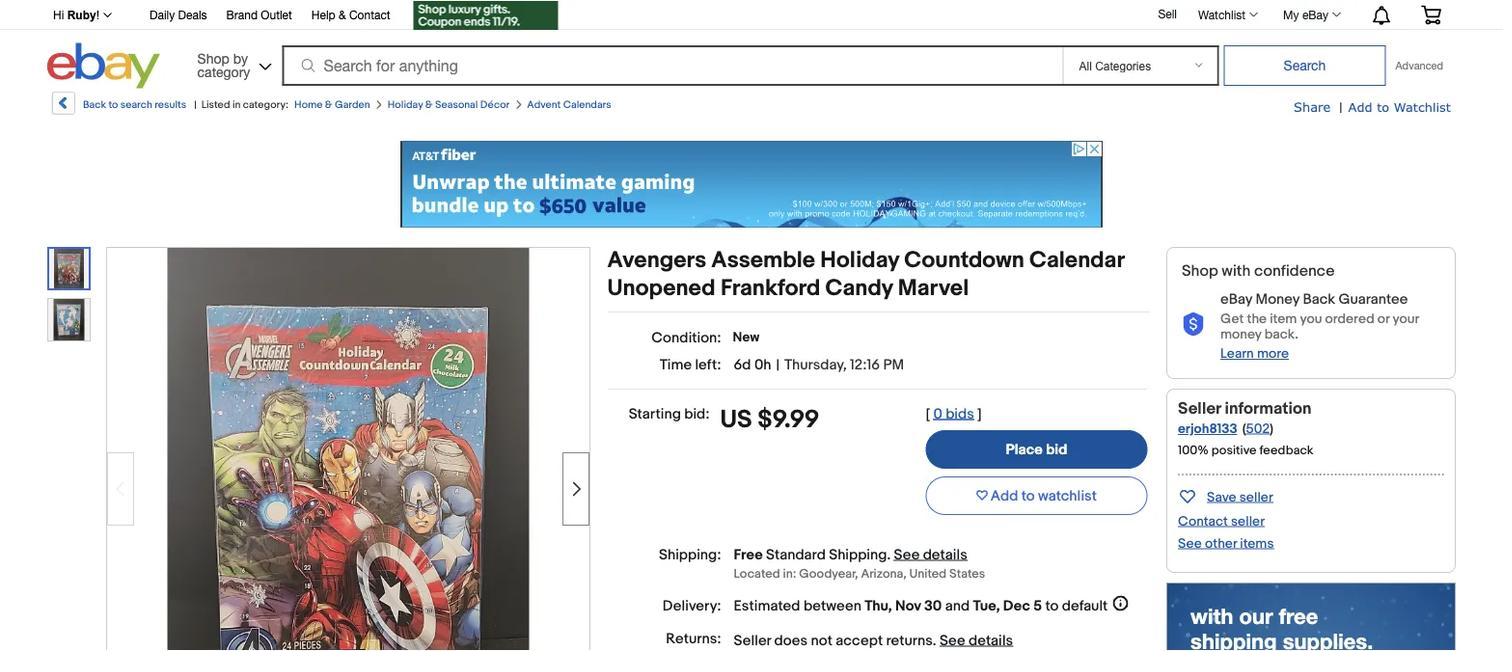 Task type: locate. For each thing, give the bounding box(es) containing it.
0 horizontal spatial contact
[[349, 8, 390, 22]]

feedback
[[1259, 443, 1314, 458]]

| left listed
[[194, 98, 197, 111]]

seller for save
[[1239, 489, 1273, 505]]

0 vertical spatial details
[[923, 546, 967, 563]]

1 vertical spatial contact
[[1178, 513, 1228, 530]]

0 vertical spatial back
[[83, 98, 106, 111]]

0 horizontal spatial details
[[923, 546, 967, 563]]

1 vertical spatial .
[[933, 632, 936, 649]]

1 vertical spatial see details link
[[940, 632, 1013, 649]]

to down advanced link
[[1377, 99, 1389, 114]]

advertisement region up assemble
[[400, 141, 1103, 228]]

1 horizontal spatial watchlist
[[1394, 99, 1451, 114]]

0 horizontal spatial see
[[894, 546, 920, 563]]

seller down estimated
[[734, 632, 771, 649]]

add
[[1348, 99, 1372, 114], [991, 487, 1018, 505]]

| right 0h
[[776, 356, 779, 373]]

located
[[734, 567, 780, 582]]

0 vertical spatial seller
[[1178, 398, 1221, 419]]

ebay up get
[[1220, 291, 1252, 308]]

1 horizontal spatial seller
[[1178, 398, 1221, 419]]

1 horizontal spatial |
[[776, 356, 779, 373]]

1 horizontal spatial back
[[1303, 291, 1335, 308]]

1 horizontal spatial .
[[933, 632, 936, 649]]

0 vertical spatial watchlist
[[1198, 8, 1246, 21]]

contact
[[349, 8, 390, 22], [1178, 513, 1228, 530]]

Search for anything text field
[[285, 47, 1059, 84]]

1 horizontal spatial &
[[339, 8, 346, 22]]

0 horizontal spatial seller
[[734, 632, 771, 649]]

holiday inside avengers assemble holiday countdown calendar unopened frankford candy marvel
[[820, 247, 899, 274]]

learn
[[1220, 346, 1254, 362]]

seller inside button
[[1239, 489, 1273, 505]]

seller up items
[[1231, 513, 1265, 530]]

money
[[1255, 291, 1300, 308]]

standard shipping . see details
[[766, 546, 967, 563]]

shop by category button
[[189, 43, 276, 84]]

back.
[[1264, 327, 1298, 343]]

ebay
[[1302, 8, 1328, 21], [1220, 291, 1252, 308]]

more
[[1257, 346, 1289, 362]]

seller up erjoh8133 at bottom
[[1178, 398, 1221, 419]]

details up united
[[923, 546, 967, 563]]

1 horizontal spatial add
[[1348, 99, 1372, 114]]

1 vertical spatial advertisement region
[[1166, 583, 1456, 651]]

help
[[311, 8, 335, 22]]

countdown
[[904, 247, 1024, 274]]

0 vertical spatial shop
[[197, 50, 229, 66]]

ebay right my in the top right of the page
[[1302, 8, 1328, 21]]

add right share
[[1348, 99, 1372, 114]]

you
[[1300, 311, 1322, 327]]

0 horizontal spatial watchlist
[[1198, 8, 1246, 21]]

& for help
[[339, 8, 346, 22]]

contact right help
[[349, 8, 390, 22]]

tue,
[[973, 598, 1000, 615]]

advertisement region down items
[[1166, 583, 1456, 651]]

back up the you in the right of the page
[[1303, 291, 1335, 308]]

to
[[108, 98, 118, 111], [1377, 99, 1389, 114], [1021, 487, 1035, 505], [1045, 598, 1059, 615]]

states
[[949, 567, 985, 582]]

2 horizontal spatial |
[[1339, 99, 1342, 116]]

watchlist right sell link
[[1198, 8, 1246, 21]]

advent
[[527, 98, 561, 111]]

back
[[83, 98, 106, 111], [1303, 291, 1335, 308]]

erjoh8133 link
[[1178, 421, 1237, 437]]

account navigation
[[42, 0, 1456, 32]]

back left "search"
[[83, 98, 106, 111]]

None submit
[[1224, 45, 1386, 86]]

0 horizontal spatial back
[[83, 98, 106, 111]]

assemble
[[711, 247, 815, 274]]

dec
[[1003, 598, 1030, 615]]

us $9.99 main content
[[607, 247, 1149, 651]]

shop
[[197, 50, 229, 66], [1182, 261, 1218, 280]]

garden
[[335, 98, 370, 111]]

1 vertical spatial watchlist
[[1394, 99, 1451, 114]]

see details link down tue, at the bottom right
[[940, 632, 1013, 649]]

1 vertical spatial seller
[[734, 632, 771, 649]]

contact up other
[[1178, 513, 1228, 530]]

details down tue, at the bottom right
[[969, 632, 1013, 649]]

1 horizontal spatial holiday
[[820, 247, 899, 274]]

1 vertical spatial seller
[[1231, 513, 1265, 530]]

seasonal
[[435, 98, 478, 111]]

other
[[1205, 535, 1237, 552]]

1 horizontal spatial see
[[940, 632, 965, 649]]

place bid
[[1006, 441, 1067, 458]]

home & garden link
[[294, 98, 370, 111]]

money
[[1220, 327, 1261, 343]]

seller for seller does not accept returns
[[734, 632, 771, 649]]

picture 1 of 2 image
[[49, 249, 89, 288]]

décor
[[480, 98, 510, 111]]

shop left the by
[[197, 50, 229, 66]]

0 horizontal spatial holiday
[[387, 98, 423, 111]]

0h
[[754, 356, 771, 373]]

0 bids link
[[933, 405, 974, 423]]

brand
[[226, 8, 258, 22]]

1 vertical spatial shop
[[1182, 261, 1218, 280]]

starting
[[629, 405, 681, 423]]

see down and
[[940, 632, 965, 649]]

&
[[339, 8, 346, 22], [325, 98, 333, 111], [425, 98, 433, 111]]

hi ruby !
[[53, 9, 99, 22]]

. down 30
[[933, 632, 936, 649]]

ordered
[[1325, 311, 1374, 327]]

2 horizontal spatial see
[[1178, 535, 1202, 552]]

your shopping cart image
[[1420, 5, 1442, 24]]

add down place
[[991, 487, 1018, 505]]

0 horizontal spatial shop
[[197, 50, 229, 66]]

results
[[155, 98, 186, 111]]

share button
[[1294, 98, 1331, 116]]

& for home
[[325, 98, 333, 111]]

seller right save
[[1239, 489, 1273, 505]]

1 vertical spatial add
[[991, 487, 1018, 505]]

seller inside the contact seller see other items
[[1231, 513, 1265, 530]]

. up arizona,
[[887, 546, 891, 563]]

standard
[[766, 546, 826, 563]]

holiday & seasonal décor
[[387, 98, 510, 111]]

2 horizontal spatial &
[[425, 98, 433, 111]]

12:16
[[850, 356, 880, 373]]

contact seller link
[[1178, 513, 1265, 530]]

.
[[887, 546, 891, 563], [933, 632, 936, 649]]

category
[[197, 64, 250, 80]]

shop left with
[[1182, 261, 1218, 280]]

free
[[734, 546, 763, 563]]

& left seasonal
[[425, 98, 433, 111]]

arizona,
[[861, 567, 906, 582]]

1 vertical spatial holiday
[[820, 247, 899, 274]]

see details link up united
[[894, 546, 967, 563]]

0 vertical spatial add
[[1348, 99, 1372, 114]]

| listed in category:
[[194, 98, 288, 111]]

see left other
[[1178, 535, 1202, 552]]

between
[[803, 598, 861, 615]]

1 vertical spatial details
[[969, 632, 1013, 649]]

0 horizontal spatial &
[[325, 98, 333, 111]]

contact seller see other items
[[1178, 513, 1274, 552]]

1 vertical spatial ebay
[[1220, 291, 1252, 308]]

add inside button
[[991, 487, 1018, 505]]

0 vertical spatial contact
[[349, 8, 390, 22]]

to left "search"
[[108, 98, 118, 111]]

advertisement region
[[400, 141, 1103, 228], [1166, 583, 1456, 651]]

0 horizontal spatial add
[[991, 487, 1018, 505]]

0 horizontal spatial ebay
[[1220, 291, 1252, 308]]

avengers
[[607, 247, 706, 274]]

1 horizontal spatial shop
[[1182, 261, 1218, 280]]

erjoh8133
[[1178, 421, 1237, 437]]

1 horizontal spatial details
[[969, 632, 1013, 649]]

| right share button
[[1339, 99, 1342, 116]]

shop by category
[[197, 50, 250, 80]]

see up united
[[894, 546, 920, 563]]

1 vertical spatial back
[[1303, 291, 1335, 308]]

seller for seller information
[[1178, 398, 1221, 419]]

holiday left seasonal
[[387, 98, 423, 111]]

watchlist
[[1198, 8, 1246, 21], [1394, 99, 1451, 114]]

to left watchlist
[[1021, 487, 1035, 505]]

see
[[1178, 535, 1202, 552], [894, 546, 920, 563], [940, 632, 965, 649]]

contact inside the contact seller see other items
[[1178, 513, 1228, 530]]

| inside us $9.99 main content
[[776, 356, 779, 373]]

seller inside "seller information erjoh8133 ( 502 ) 100% positive feedback"
[[1178, 398, 1221, 419]]

1 horizontal spatial contact
[[1178, 513, 1228, 530]]

6d
[[734, 356, 751, 373]]

seller inside us $9.99 main content
[[734, 632, 771, 649]]

1 horizontal spatial ebay
[[1302, 8, 1328, 21]]

information
[[1225, 398, 1312, 419]]

shop inside shop by category
[[197, 50, 229, 66]]

seller
[[1239, 489, 1273, 505], [1231, 513, 1265, 530]]

& inside account navigation
[[339, 8, 346, 22]]

default
[[1062, 598, 1108, 615]]

share | add to watchlist
[[1294, 99, 1451, 116]]

holiday right assemble
[[820, 247, 899, 274]]

0 vertical spatial ebay
[[1302, 8, 1328, 21]]

0 horizontal spatial advertisement region
[[400, 141, 1103, 228]]

0 vertical spatial seller
[[1239, 489, 1273, 505]]

watchlist down advanced link
[[1394, 99, 1451, 114]]

shop for shop by category
[[197, 50, 229, 66]]

ebay inside account navigation
[[1302, 8, 1328, 21]]

& right help
[[339, 8, 346, 22]]

condition:
[[651, 329, 721, 347]]

brand outlet link
[[226, 5, 292, 27]]

& right the home
[[325, 98, 333, 111]]

save
[[1207, 489, 1236, 505]]

picture 2 of 2 image
[[48, 299, 90, 341]]

0 horizontal spatial .
[[887, 546, 891, 563]]

daily
[[150, 8, 175, 22]]

1 horizontal spatial advertisement region
[[1166, 583, 1456, 651]]

time
[[660, 356, 692, 373]]



Task type: vqa. For each thing, say whether or not it's contained in the screenshot.
"full"
no



Task type: describe. For each thing, give the bounding box(es) containing it.
ebay money back guarantee get the item you ordered or your money back. learn more
[[1220, 291, 1419, 362]]

see inside the contact seller see other items
[[1178, 535, 1202, 552]]

guarantee
[[1338, 291, 1408, 308]]

to inside add to watchlist button
[[1021, 487, 1035, 505]]

add inside share | add to watchlist
[[1348, 99, 1372, 114]]

calendar
[[1029, 247, 1124, 274]]

5
[[1033, 598, 1042, 615]]

watchlist inside account navigation
[[1198, 8, 1246, 21]]

sell link
[[1149, 7, 1186, 20]]

search
[[120, 98, 152, 111]]

to right 5 in the right bottom of the page
[[1045, 598, 1059, 615]]

none submit inside shop by category banner
[[1224, 45, 1386, 86]]

bid
[[1046, 441, 1067, 458]]

$9.99
[[758, 405, 819, 435]]

my
[[1283, 8, 1299, 21]]

to inside share | add to watchlist
[[1377, 99, 1389, 114]]

daily deals link
[[150, 5, 207, 27]]

starting bid:
[[629, 405, 710, 423]]

save seller button
[[1178, 485, 1273, 507]]

advent calendars
[[527, 98, 611, 111]]

help & contact link
[[311, 5, 390, 27]]

thu,
[[865, 598, 892, 615]]

my ebay link
[[1273, 3, 1350, 26]]

get
[[1220, 311, 1244, 327]]

accept
[[836, 632, 883, 649]]

home & garden
[[294, 98, 370, 111]]

shop by category banner
[[42, 0, 1456, 94]]

]
[[977, 405, 982, 423]]

502
[[1246, 421, 1270, 437]]

learn more link
[[1220, 346, 1289, 362]]

to inside the back to search results link
[[108, 98, 118, 111]]

100%
[[1178, 443, 1209, 458]]

| inside share | add to watchlist
[[1339, 99, 1342, 116]]

delivery:
[[663, 598, 721, 615]]

home
[[294, 98, 323, 111]]

seller information erjoh8133 ( 502 ) 100% positive feedback
[[1178, 398, 1314, 458]]

ebay inside ebay money back guarantee get the item you ordered or your money back. learn more
[[1220, 291, 1252, 308]]

back to search results
[[83, 98, 186, 111]]

(
[[1242, 421, 1246, 437]]

ruby
[[67, 9, 96, 22]]

0 vertical spatial see details link
[[894, 546, 967, 563]]

add to watchlist link
[[1348, 98, 1451, 116]]

add to watchlist
[[991, 487, 1097, 505]]

watchlist
[[1038, 487, 1097, 505]]

!
[[96, 9, 99, 22]]

deals
[[178, 8, 207, 22]]

get the coupon image
[[413, 1, 558, 30]]

left:
[[695, 356, 721, 373]]

does
[[774, 632, 808, 649]]

goodyear,
[[799, 567, 858, 582]]

[ 0 bids ]
[[926, 405, 982, 423]]

the
[[1247, 311, 1267, 327]]

[
[[926, 405, 930, 423]]

brand outlet
[[226, 8, 292, 22]]

or
[[1377, 311, 1390, 327]]

share
[[1294, 99, 1331, 114]]

in:
[[783, 567, 796, 582]]

avengers assemble holiday countdown calendar unopened frankford candy marvel - picture 1 of 2 image
[[167, 246, 529, 651]]

listed
[[201, 98, 230, 111]]

seller does not accept returns . see details
[[734, 632, 1013, 649]]

marvel
[[898, 274, 969, 302]]

thursday,
[[784, 356, 847, 373]]

with details__icon image
[[1182, 313, 1205, 337]]

0 horizontal spatial |
[[194, 98, 197, 111]]

watchlist link
[[1188, 3, 1267, 26]]

30
[[924, 598, 942, 615]]

watchlist inside share | add to watchlist
[[1394, 99, 1451, 114]]

0 vertical spatial advertisement region
[[400, 141, 1103, 228]]

back inside ebay money back guarantee get the item you ordered or your money back. learn more
[[1303, 291, 1335, 308]]

shop with confidence
[[1182, 261, 1335, 280]]

place
[[1006, 441, 1043, 458]]

item
[[1270, 311, 1297, 327]]

shop for shop with confidence
[[1182, 261, 1218, 280]]

confidence
[[1254, 261, 1335, 280]]

outlet
[[261, 8, 292, 22]]

0 vertical spatial holiday
[[387, 98, 423, 111]]

new
[[733, 329, 759, 345]]

not
[[811, 632, 832, 649]]

united
[[909, 567, 947, 582]]

0 vertical spatial .
[[887, 546, 891, 563]]

save seller
[[1207, 489, 1273, 505]]

hi
[[53, 9, 64, 22]]

contact inside help & contact link
[[349, 8, 390, 22]]

time left:
[[660, 356, 721, 373]]

by
[[233, 50, 248, 66]]

0
[[933, 405, 942, 423]]

& for holiday
[[425, 98, 433, 111]]

place bid button
[[926, 430, 1147, 469]]

located in: goodyear, arizona, united states
[[734, 567, 985, 582]]

your
[[1393, 311, 1419, 327]]

estimated
[[734, 598, 800, 615]]

returns:
[[666, 630, 721, 648]]

shipping
[[829, 546, 887, 563]]

advanced
[[1395, 59, 1443, 72]]

)
[[1270, 421, 1273, 437]]

seller for contact
[[1231, 513, 1265, 530]]

avengers assemble holiday countdown calendar unopened frankford candy marvel
[[607, 247, 1124, 302]]



